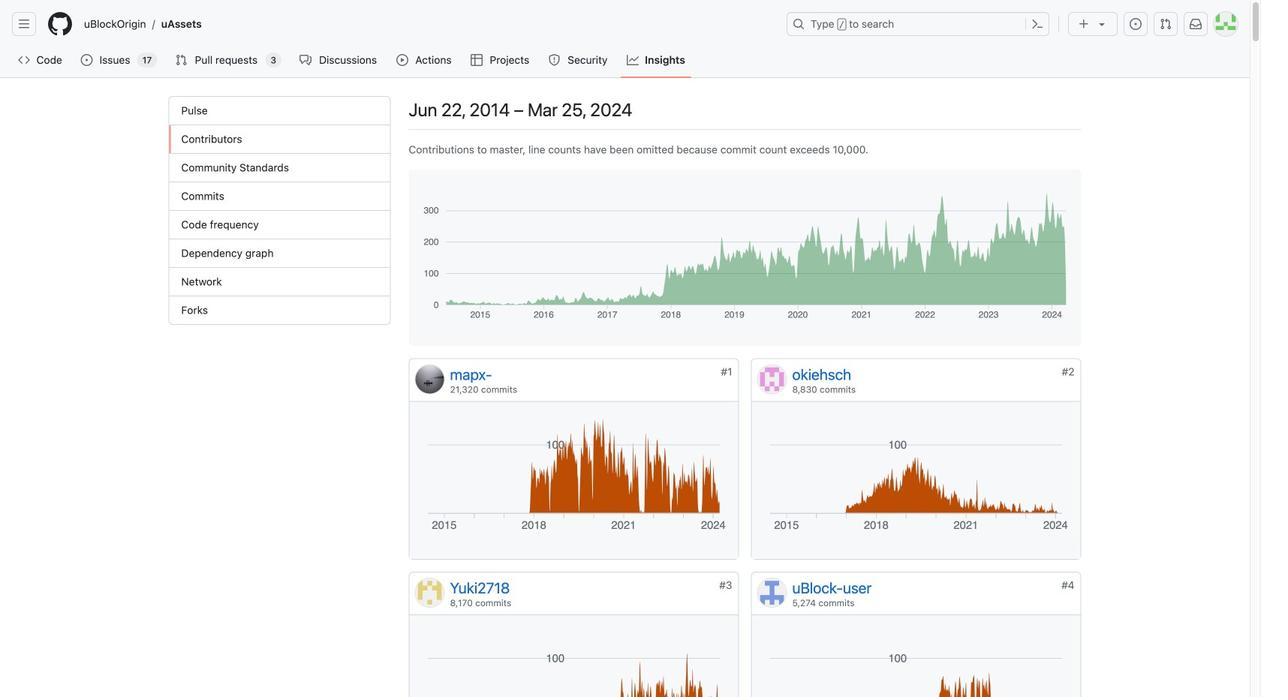 Task type: locate. For each thing, give the bounding box(es) containing it.
command palette image
[[1032, 18, 1044, 30]]

issue opened image
[[1130, 18, 1142, 30], [81, 54, 93, 66]]

comment discussion image
[[300, 54, 312, 66]]

shield image
[[549, 54, 561, 66]]

0 horizontal spatial issue opened image
[[81, 54, 93, 66]]

issue opened image for git pull request icon
[[81, 54, 93, 66]]

git pull request image
[[1160, 18, 1172, 30]]

mapx image
[[416, 365, 444, 394]]

list
[[78, 12, 778, 36]]

0 vertical spatial issue opened image
[[1130, 18, 1142, 30]]

1 horizontal spatial issue opened image
[[1130, 18, 1142, 30]]

okiehsch image
[[758, 365, 787, 394]]

1 vertical spatial issue opened image
[[81, 54, 93, 66]]

play image
[[397, 54, 409, 66]]

yuki2718 image
[[416, 579, 444, 608]]

issue opened image left git pull request image
[[1130, 18, 1142, 30]]

git pull request image
[[175, 54, 187, 66]]

issue opened image right code icon
[[81, 54, 93, 66]]



Task type: vqa. For each thing, say whether or not it's contained in the screenshot.
Close icon
no



Task type: describe. For each thing, give the bounding box(es) containing it.
code image
[[18, 54, 30, 66]]

issue opened image for git pull request image
[[1130, 18, 1142, 30]]

triangle down image
[[1096, 18, 1108, 30]]

notifications image
[[1190, 18, 1202, 30]]

graph image
[[627, 54, 639, 66]]

table image
[[471, 54, 483, 66]]

plus image
[[1078, 18, 1090, 30]]

ublock user image
[[758, 579, 787, 608]]

homepage image
[[48, 12, 72, 36]]

insights element
[[169, 96, 391, 325]]



